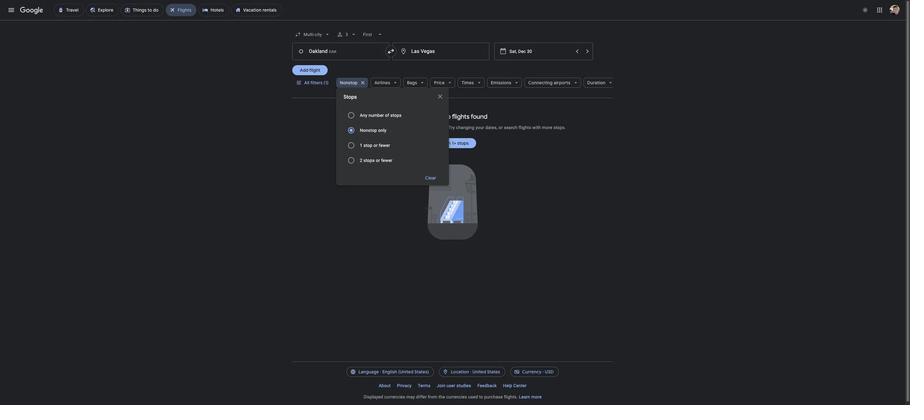 Task type: describe. For each thing, give the bounding box(es) containing it.
loading results progress bar
[[0, 20, 905, 21]]

changing
[[456, 125, 474, 130]]

(1)
[[324, 80, 329, 86]]

only
[[378, 128, 386, 133]]

privacy
[[397, 383, 412, 388]]

nonstop only
[[360, 128, 386, 133]]

differ
[[416, 394, 427, 399]]

privacy link
[[394, 381, 415, 391]]

emissions
[[491, 80, 511, 86]]

or for 1 stop or fewer
[[374, 143, 378, 148]]

not
[[365, 125, 371, 130]]

times button
[[458, 75, 485, 90]]

(united
[[398, 369, 414, 375]]

connecting airports button
[[525, 75, 581, 90]]

stops inside button
[[457, 140, 469, 146]]

join user studies link
[[434, 381, 474, 391]]

of
[[385, 113, 389, 118]]

feedback
[[477, 383, 497, 388]]

there might not be daily nonstop flights to las vegas. try changing your dates, or search flights with more stops.
[[340, 125, 566, 130]]

times
[[462, 80, 474, 86]]

Departure text field
[[510, 43, 572, 60]]

terms link
[[415, 381, 434, 391]]

airlines button
[[371, 75, 401, 90]]

search
[[437, 140, 451, 146]]

be
[[372, 125, 377, 130]]

user
[[447, 383, 455, 388]]

all filters (1) button
[[292, 75, 334, 90]]

might
[[352, 125, 364, 130]]

there
[[340, 125, 351, 130]]

0 vertical spatial stops
[[390, 113, 402, 118]]

2
[[360, 158, 362, 163]]

1+
[[452, 140, 456, 146]]

purchase
[[484, 394, 503, 399]]

states)
[[414, 369, 429, 375]]

stops option group
[[344, 108, 441, 168]]

about link
[[376, 381, 394, 391]]

1 horizontal spatial more
[[542, 125, 552, 130]]

0 horizontal spatial stops
[[364, 158, 375, 163]]

connecting airports
[[528, 80, 570, 86]]

fewer for 1 stop or fewer
[[379, 143, 390, 148]]

any
[[360, 113, 367, 118]]

united
[[472, 369, 486, 375]]

2 currencies from the left
[[446, 394, 467, 399]]

clear
[[425, 175, 436, 181]]

the
[[439, 394, 445, 399]]

try
[[449, 125, 455, 130]]

add flight button
[[292, 65, 328, 75]]

nonstop for nonstop only
[[360, 128, 377, 133]]

add
[[300, 67, 308, 73]]

nonstop button
[[336, 75, 368, 90]]

english (united states)
[[382, 369, 429, 375]]

join
[[437, 383, 445, 388]]

nonstop for nonstop
[[340, 80, 358, 86]]

found
[[471, 113, 488, 121]]

help
[[503, 383, 512, 388]]

search 1+ stops button
[[429, 136, 476, 151]]

stops.
[[554, 125, 566, 130]]

join user studies
[[437, 383, 471, 388]]

emissions button
[[487, 75, 522, 90]]

currency
[[522, 369, 542, 375]]

3
[[346, 32, 348, 37]]

with
[[532, 125, 541, 130]]

used
[[468, 394, 478, 399]]

all
[[304, 80, 309, 86]]

1 vertical spatial more
[[531, 394, 542, 399]]

may
[[406, 394, 415, 399]]

flight
[[309, 67, 320, 73]]

center
[[513, 383, 527, 388]]

terms
[[418, 383, 431, 388]]



Task type: locate. For each thing, give the bounding box(es) containing it.
1 horizontal spatial flights
[[452, 113, 470, 121]]

currencies
[[384, 394, 405, 399], [446, 394, 467, 399]]

search
[[504, 125, 517, 130]]

connecting
[[528, 80, 553, 86]]

nonstop
[[427, 113, 451, 121], [389, 125, 405, 130]]

all filters (1)
[[304, 80, 329, 86]]

stops
[[390, 113, 402, 118], [457, 140, 469, 146], [364, 158, 375, 163]]

fewer down only
[[379, 143, 390, 148]]

1 vertical spatial or
[[374, 143, 378, 148]]

2 horizontal spatial stops
[[457, 140, 469, 146]]

or for 2 stops or fewer
[[376, 158, 380, 163]]

language
[[359, 369, 379, 375]]

swap origin and destination. image
[[387, 48, 395, 55]]

duration
[[587, 80, 605, 86]]

currencies down privacy link
[[384, 394, 405, 399]]

2 vertical spatial or
[[376, 158, 380, 163]]

learn more link
[[519, 394, 542, 399]]

add flight
[[300, 67, 320, 73]]

dates,
[[485, 125, 498, 130]]

None search field
[[292, 27, 616, 185]]

more right with
[[542, 125, 552, 130]]

to right used
[[479, 394, 483, 399]]

nonstop up stops
[[340, 80, 358, 86]]

no nonstop flights found
[[418, 113, 488, 121]]

or right dates,
[[499, 125, 503, 130]]

1 horizontal spatial currencies
[[446, 394, 467, 399]]

0 vertical spatial more
[[542, 125, 552, 130]]

flights.
[[504, 394, 518, 399]]

1 vertical spatial to
[[479, 394, 483, 399]]

nonstop right daily
[[389, 125, 405, 130]]

displayed
[[364, 394, 383, 399]]

states
[[487, 369, 500, 375]]

flights down no
[[407, 125, 419, 130]]

nonstop inside popup button
[[340, 80, 358, 86]]

change appearance image
[[858, 3, 873, 18]]

0 horizontal spatial to
[[420, 125, 424, 130]]

fewer for 2 stops or fewer
[[381, 158, 392, 163]]

stops right 1+
[[457, 140, 469, 146]]

to left las
[[420, 125, 424, 130]]

any number of stops
[[360, 113, 402, 118]]

nonstop up vegas.
[[427, 113, 451, 121]]

number
[[369, 113, 384, 118]]

price button
[[430, 75, 455, 90]]

search 1+ stops
[[437, 140, 469, 146]]

1 vertical spatial fewer
[[381, 158, 392, 163]]

None field
[[292, 29, 333, 40], [361, 29, 386, 40], [292, 29, 333, 40], [361, 29, 386, 40]]

1 vertical spatial nonstop
[[389, 125, 405, 130]]

or
[[499, 125, 503, 130], [374, 143, 378, 148], [376, 158, 380, 163]]

price
[[434, 80, 445, 86]]

stops
[[344, 94, 357, 100]]

filters
[[310, 80, 323, 86]]

usd
[[545, 369, 554, 375]]

currencies down join user studies
[[446, 394, 467, 399]]

1 vertical spatial nonstop
[[360, 128, 377, 133]]

1 horizontal spatial nonstop
[[360, 128, 377, 133]]

feedback link
[[474, 381, 500, 391]]

None text field
[[292, 43, 390, 60]]

1 horizontal spatial nonstop
[[427, 113, 451, 121]]

from
[[428, 394, 437, 399]]

help center
[[503, 383, 527, 388]]

daily
[[379, 125, 388, 130]]

3 button
[[334, 27, 360, 42]]

bags button
[[403, 75, 428, 90]]

learn
[[519, 394, 530, 399]]

0 horizontal spatial nonstop
[[389, 125, 405, 130]]

1 vertical spatial stops
[[457, 140, 469, 146]]

0 vertical spatial or
[[499, 125, 503, 130]]

nonstop left only
[[360, 128, 377, 133]]

0 vertical spatial nonstop
[[427, 113, 451, 121]]

1 horizontal spatial to
[[479, 394, 483, 399]]

help center link
[[500, 381, 530, 391]]

or right stop
[[374, 143, 378, 148]]

stops right of
[[390, 113, 402, 118]]

flights
[[452, 113, 470, 121], [407, 125, 419, 130], [519, 125, 531, 130]]

0 horizontal spatial currencies
[[384, 394, 405, 399]]

1 horizontal spatial stops
[[390, 113, 402, 118]]

None text field
[[392, 43, 490, 60]]

to
[[420, 125, 424, 130], [479, 394, 483, 399]]

main menu image
[[8, 6, 15, 14]]

location
[[451, 369, 469, 375]]

more right learn
[[531, 394, 542, 399]]

0 vertical spatial to
[[420, 125, 424, 130]]

2 vertical spatial stops
[[364, 158, 375, 163]]

united states
[[472, 369, 500, 375]]

your
[[476, 125, 484, 130]]

las
[[426, 125, 433, 130]]

fewer down 1 stop or fewer
[[381, 158, 392, 163]]

close dialog image
[[436, 93, 444, 100]]

1 currencies from the left
[[384, 394, 405, 399]]

none search field containing stops
[[292, 27, 616, 185]]

airlines
[[374, 80, 390, 86]]

flights left with
[[519, 125, 531, 130]]

2 stops or fewer
[[360, 158, 392, 163]]

flights up changing on the top right
[[452, 113, 470, 121]]

2 horizontal spatial flights
[[519, 125, 531, 130]]

nonstop inside stops option group
[[360, 128, 377, 133]]

0 vertical spatial nonstop
[[340, 80, 358, 86]]

clear button
[[418, 170, 444, 185]]

0 horizontal spatial nonstop
[[340, 80, 358, 86]]

airports
[[554, 80, 570, 86]]

or down 1 stop or fewer
[[376, 158, 380, 163]]

0 horizontal spatial more
[[531, 394, 542, 399]]

stop
[[364, 143, 372, 148]]

stops right 2
[[364, 158, 375, 163]]

1
[[360, 143, 362, 148]]

about
[[379, 383, 391, 388]]

1 stop or fewer
[[360, 143, 390, 148]]

0 horizontal spatial flights
[[407, 125, 419, 130]]

no
[[418, 113, 426, 121]]

more
[[542, 125, 552, 130], [531, 394, 542, 399]]

studies
[[457, 383, 471, 388]]

displayed currencies may differ from the currencies used to purchase flights. learn more
[[364, 394, 542, 399]]

0 vertical spatial fewer
[[379, 143, 390, 148]]

bags
[[407, 80, 417, 86]]

vegas.
[[434, 125, 448, 130]]

english
[[382, 369, 397, 375]]

fewer
[[379, 143, 390, 148], [381, 158, 392, 163]]

duration button
[[584, 75, 616, 90]]



Task type: vqa. For each thing, say whether or not it's contained in the screenshot.
first €1,083 from the bottom
no



